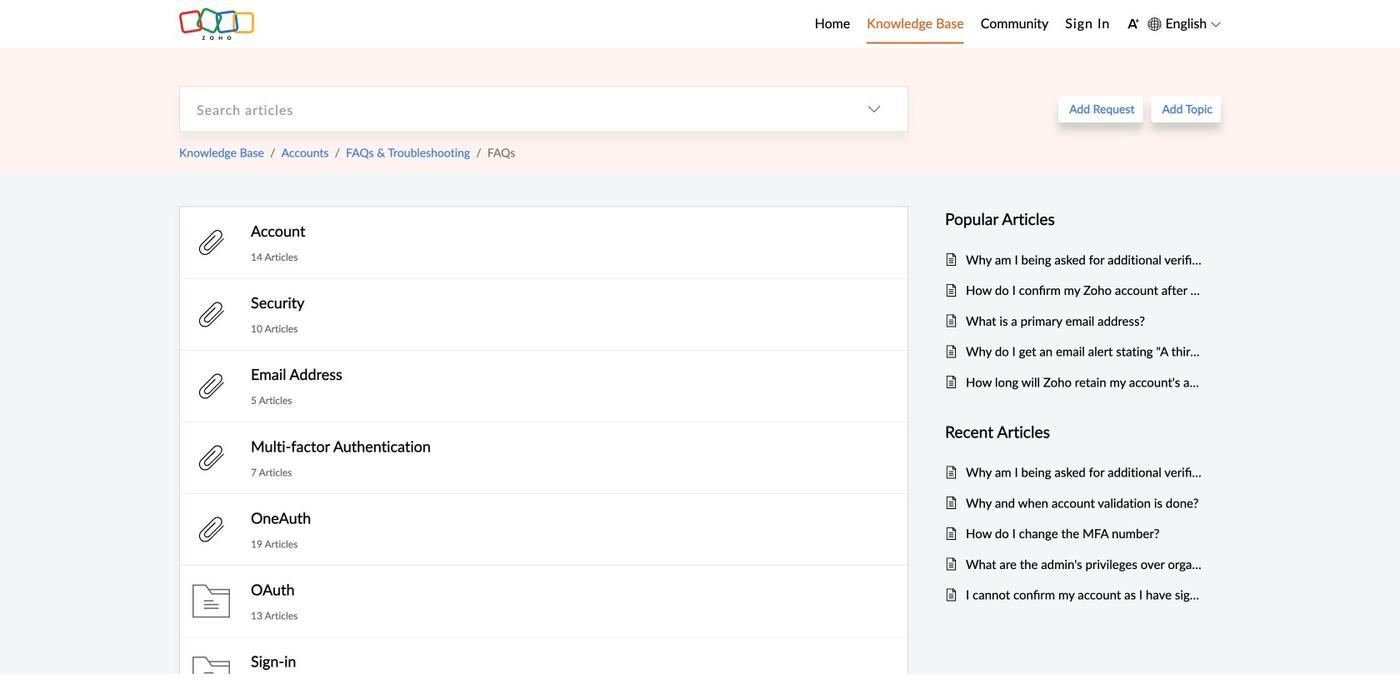 Task type: vqa. For each thing, say whether or not it's contained in the screenshot.
Various in the Activity Activities in Marketing Plus represent the various marketing operations that you perform for your marketing projects. For example, an email campaign, s social post, a survey, a webinar, or an event.
no



Task type: describe. For each thing, give the bounding box(es) containing it.
Search articles field
[[180, 87, 841, 131]]

choose category element
[[841, 87, 908, 131]]

user preference element
[[1127, 11, 1140, 37]]

1 heading from the top
[[945, 206, 1205, 232]]



Task type: locate. For each thing, give the bounding box(es) containing it.
user preference image
[[1127, 17, 1140, 30]]

choose category image
[[868, 103, 881, 116]]

0 vertical spatial heading
[[945, 206, 1205, 232]]

1 vertical spatial heading
[[945, 419, 1205, 445]]

heading
[[945, 206, 1205, 232], [945, 419, 1205, 445]]

2 heading from the top
[[945, 419, 1205, 445]]

choose languages element
[[1148, 13, 1221, 34]]



